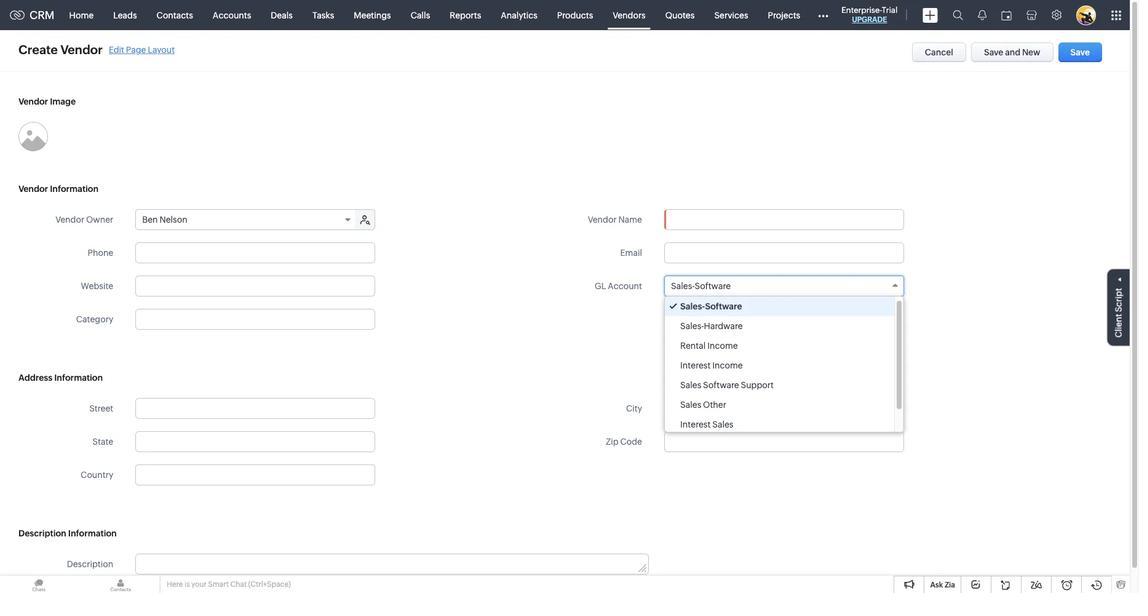 Task type: describe. For each thing, give the bounding box(es) containing it.
edit
[[109, 45, 124, 54]]

profile element
[[1070, 0, 1104, 30]]

vendor owner
[[56, 215, 113, 225]]

street
[[89, 404, 113, 414]]

income for interest income
[[713, 361, 743, 371]]

upgrade
[[853, 15, 888, 24]]

vendor for vendor information
[[18, 184, 48, 194]]

interest income
[[681, 361, 743, 371]]

products
[[558, 10, 594, 20]]

save and new button
[[972, 42, 1054, 62]]

sales- for sales-software option
[[681, 302, 706, 311]]

quotes link
[[656, 0, 705, 30]]

description for description information
[[18, 529, 66, 539]]

reports link
[[440, 0, 491, 30]]

interest for interest income
[[681, 361, 711, 371]]

sales other option
[[665, 395, 895, 415]]

sales- inside "field"
[[672, 281, 695, 291]]

enterprise-trial upgrade
[[842, 6, 898, 24]]

accounts link
[[203, 0, 261, 30]]

interest sales option
[[665, 415, 895, 435]]

analytics
[[501, 10, 538, 20]]

your
[[191, 580, 207, 589]]

name
[[619, 215, 643, 225]]

deals link
[[261, 0, 303, 30]]

ben
[[142, 215, 158, 225]]

sales- for the sales-hardware option
[[681, 321, 705, 331]]

enterprise-
[[842, 6, 883, 15]]

ben nelson
[[142, 215, 188, 225]]

email
[[621, 248, 643, 258]]

save button
[[1059, 42, 1103, 62]]

create
[[18, 42, 58, 57]]

state
[[92, 437, 113, 447]]

contacts image
[[82, 576, 159, 593]]

phone
[[88, 248, 113, 258]]

address
[[18, 373, 52, 383]]

software for sales software support option
[[704, 380, 740, 390]]

zia
[[945, 581, 956, 590]]

image image
[[18, 122, 48, 151]]

page
[[126, 45, 146, 54]]

sales software support
[[681, 380, 774, 390]]

meetings
[[354, 10, 391, 20]]

cancel button
[[913, 42, 967, 62]]

(ctrl+space)
[[248, 580, 291, 589]]

accounts
[[213, 10, 251, 20]]

account
[[608, 281, 643, 291]]

category
[[76, 315, 113, 324]]

save for save and new
[[985, 47, 1004, 57]]

cancel
[[926, 47, 954, 57]]

search image
[[954, 10, 964, 20]]

sales software support option
[[665, 375, 895, 395]]

vendors link
[[603, 0, 656, 30]]

here
[[167, 580, 183, 589]]

signals image
[[979, 10, 987, 20]]

contacts link
[[147, 0, 203, 30]]

interest income option
[[665, 356, 895, 375]]

crm link
[[10, 9, 55, 22]]

quotes
[[666, 10, 695, 20]]

software for sales-software option
[[706, 302, 743, 311]]

chat
[[230, 580, 247, 589]]

calls
[[411, 10, 430, 20]]

smart
[[208, 580, 229, 589]]

analytics link
[[491, 0, 548, 30]]

2 vertical spatial sales
[[713, 420, 734, 430]]

website
[[81, 281, 113, 291]]

nelson
[[160, 215, 188, 225]]

projects
[[769, 10, 801, 20]]

home link
[[59, 0, 103, 30]]

gl account
[[595, 281, 643, 291]]

support
[[741, 380, 774, 390]]

calls link
[[401, 0, 440, 30]]

rental income option
[[665, 336, 895, 356]]

address information
[[18, 373, 103, 383]]

and
[[1006, 47, 1021, 57]]

software inside "field"
[[695, 281, 731, 291]]

description for description
[[67, 560, 113, 569]]

reports
[[450, 10, 482, 20]]

sales-software inside option
[[681, 302, 743, 311]]

calendar image
[[1002, 10, 1013, 20]]

layout
[[148, 45, 175, 54]]

deals
[[271, 10, 293, 20]]

vendor information
[[18, 184, 99, 194]]

rental
[[681, 341, 706, 351]]

crm
[[30, 9, 55, 22]]



Task type: locate. For each thing, give the bounding box(es) containing it.
software up 'other'
[[704, 380, 740, 390]]

income inside interest income option
[[713, 361, 743, 371]]

sales-
[[672, 281, 695, 291], [681, 302, 706, 311], [681, 321, 705, 331]]

here is your smart chat (ctrl+space)
[[167, 580, 291, 589]]

zip code
[[606, 437, 643, 447]]

leads
[[113, 10, 137, 20]]

None text field
[[136, 243, 376, 263], [665, 243, 905, 263], [136, 276, 376, 297], [136, 398, 376, 419], [665, 398, 905, 419], [665, 431, 905, 452], [136, 555, 649, 574], [136, 243, 376, 263], [665, 243, 905, 263], [136, 276, 376, 297], [136, 398, 376, 419], [665, 398, 905, 419], [665, 431, 905, 452], [136, 555, 649, 574]]

zip
[[606, 437, 619, 447]]

2 vertical spatial software
[[704, 380, 740, 390]]

create menu image
[[923, 8, 939, 22]]

vendor left name
[[588, 215, 617, 225]]

create menu element
[[916, 0, 946, 30]]

description up contacts image
[[67, 560, 113, 569]]

vendor left owner
[[56, 215, 84, 225]]

sales-software inside "field"
[[672, 281, 731, 291]]

sales left 'other'
[[681, 400, 702, 410]]

1 horizontal spatial save
[[1071, 47, 1091, 57]]

software inside option
[[704, 380, 740, 390]]

1 vertical spatial sales
[[681, 400, 702, 410]]

save inside button
[[985, 47, 1004, 57]]

meetings link
[[344, 0, 401, 30]]

vendor
[[60, 42, 103, 57], [18, 97, 48, 106], [18, 184, 48, 194], [56, 215, 84, 225], [588, 215, 617, 225]]

software up hardware
[[706, 302, 743, 311]]

signals element
[[971, 0, 995, 30]]

1 horizontal spatial description
[[67, 560, 113, 569]]

software inside option
[[706, 302, 743, 311]]

new
[[1023, 47, 1041, 57]]

sales- inside option
[[681, 321, 705, 331]]

home
[[69, 10, 94, 20]]

0 vertical spatial sales
[[681, 380, 702, 390]]

income inside 'rental income' option
[[708, 341, 738, 351]]

vendor down home link
[[60, 42, 103, 57]]

save inside button
[[1071, 47, 1091, 57]]

information up street
[[54, 373, 103, 383]]

0 horizontal spatial description
[[18, 529, 66, 539]]

2 vertical spatial sales-
[[681, 321, 705, 331]]

services
[[715, 10, 749, 20]]

ask
[[931, 581, 944, 590]]

1 vertical spatial income
[[713, 361, 743, 371]]

income for rental income
[[708, 341, 738, 351]]

information
[[50, 184, 99, 194], [54, 373, 103, 383], [68, 529, 117, 539]]

contacts
[[157, 10, 193, 20]]

interest for interest sales
[[681, 420, 711, 430]]

None field
[[136, 465, 375, 485]]

0 vertical spatial description
[[18, 529, 66, 539]]

edit page layout link
[[109, 45, 175, 54]]

0 vertical spatial sales-software
[[672, 281, 731, 291]]

1 vertical spatial sales-
[[681, 302, 706, 311]]

software up the sales-hardware
[[695, 281, 731, 291]]

Other Modules field
[[811, 5, 837, 25]]

vendor down image
[[18, 184, 48, 194]]

create vendor edit page layout
[[18, 42, 175, 57]]

description
[[18, 529, 66, 539], [67, 560, 113, 569]]

save left 'and'
[[985, 47, 1004, 57]]

information for vendor owner
[[50, 184, 99, 194]]

interest inside interest sales option
[[681, 420, 711, 430]]

products link
[[548, 0, 603, 30]]

0 vertical spatial interest
[[681, 361, 711, 371]]

vendor for vendor name
[[588, 215, 617, 225]]

0 horizontal spatial save
[[985, 47, 1004, 57]]

rental income
[[681, 341, 738, 351]]

image
[[50, 97, 76, 106]]

1 vertical spatial interest
[[681, 420, 711, 430]]

sales
[[681, 380, 702, 390], [681, 400, 702, 410], [713, 420, 734, 430]]

projects link
[[759, 0, 811, 30]]

hardware
[[705, 321, 743, 331]]

list box containing sales-software
[[665, 297, 904, 435]]

1 interest from the top
[[681, 361, 711, 371]]

interest sales
[[681, 420, 734, 430]]

chats image
[[0, 576, 78, 593]]

information for street
[[54, 373, 103, 383]]

0 vertical spatial income
[[708, 341, 738, 351]]

code
[[621, 437, 643, 447]]

1 vertical spatial software
[[706, 302, 743, 311]]

information up vendor owner
[[50, 184, 99, 194]]

interest down sales other
[[681, 420, 711, 430]]

interest down "rental"
[[681, 361, 711, 371]]

save down profile image
[[1071, 47, 1091, 57]]

sales other
[[681, 400, 727, 410]]

2 save from the left
[[1071, 47, 1091, 57]]

save for save
[[1071, 47, 1091, 57]]

vendor name
[[588, 215, 643, 225]]

save
[[985, 47, 1004, 57], [1071, 47, 1091, 57]]

vendors
[[613, 10, 646, 20]]

Sales-Software field
[[665, 276, 905, 297]]

0 vertical spatial sales-
[[672, 281, 695, 291]]

sales-hardware option
[[665, 316, 895, 336]]

sales-software option
[[665, 297, 895, 316]]

income up sales software support
[[713, 361, 743, 371]]

gl
[[595, 281, 606, 291]]

vendor left image
[[18, 97, 48, 106]]

None text field
[[665, 209, 905, 230], [136, 309, 376, 330], [136, 431, 376, 452], [136, 465, 375, 485], [665, 209, 905, 230], [136, 309, 376, 330], [136, 431, 376, 452], [136, 465, 375, 485]]

client script
[[1115, 288, 1125, 338]]

services link
[[705, 0, 759, 30]]

interest
[[681, 361, 711, 371], [681, 420, 711, 430]]

ask zia
[[931, 581, 956, 590]]

sales up sales other
[[681, 380, 702, 390]]

0 vertical spatial information
[[50, 184, 99, 194]]

tasks link
[[303, 0, 344, 30]]

owner
[[86, 215, 113, 225]]

list box
[[665, 297, 904, 435]]

sales for sales other
[[681, 400, 702, 410]]

other
[[704, 400, 727, 410]]

description information
[[18, 529, 117, 539]]

2 interest from the top
[[681, 420, 711, 430]]

trial
[[883, 6, 898, 15]]

vendor for vendor owner
[[56, 215, 84, 225]]

search element
[[946, 0, 971, 30]]

client
[[1115, 314, 1125, 338]]

sales- inside option
[[681, 302, 706, 311]]

country
[[81, 470, 113, 480]]

income
[[708, 341, 738, 351], [713, 361, 743, 371]]

sales for sales software support
[[681, 380, 702, 390]]

income down hardware
[[708, 341, 738, 351]]

vendor image
[[18, 97, 76, 106]]

Ben Nelson field
[[136, 210, 357, 230]]

sales down 'other'
[[713, 420, 734, 430]]

1 save from the left
[[985, 47, 1004, 57]]

sales-software
[[672, 281, 731, 291], [681, 302, 743, 311]]

is
[[185, 580, 190, 589]]

1 vertical spatial information
[[54, 373, 103, 383]]

tasks
[[313, 10, 334, 20]]

interest inside interest income option
[[681, 361, 711, 371]]

0 vertical spatial software
[[695, 281, 731, 291]]

script
[[1115, 288, 1125, 312]]

city
[[627, 404, 643, 414]]

vendor for vendor image
[[18, 97, 48, 106]]

1 vertical spatial description
[[67, 560, 113, 569]]

leads link
[[103, 0, 147, 30]]

information up contacts image
[[68, 529, 117, 539]]

save and new
[[985, 47, 1041, 57]]

sales-hardware
[[681, 321, 743, 331]]

2 vertical spatial information
[[68, 529, 117, 539]]

profile image
[[1077, 5, 1097, 25]]

description up chats image
[[18, 529, 66, 539]]

1 vertical spatial sales-software
[[681, 302, 743, 311]]



Task type: vqa. For each thing, say whether or not it's contained in the screenshot.
Upload to the right
no



